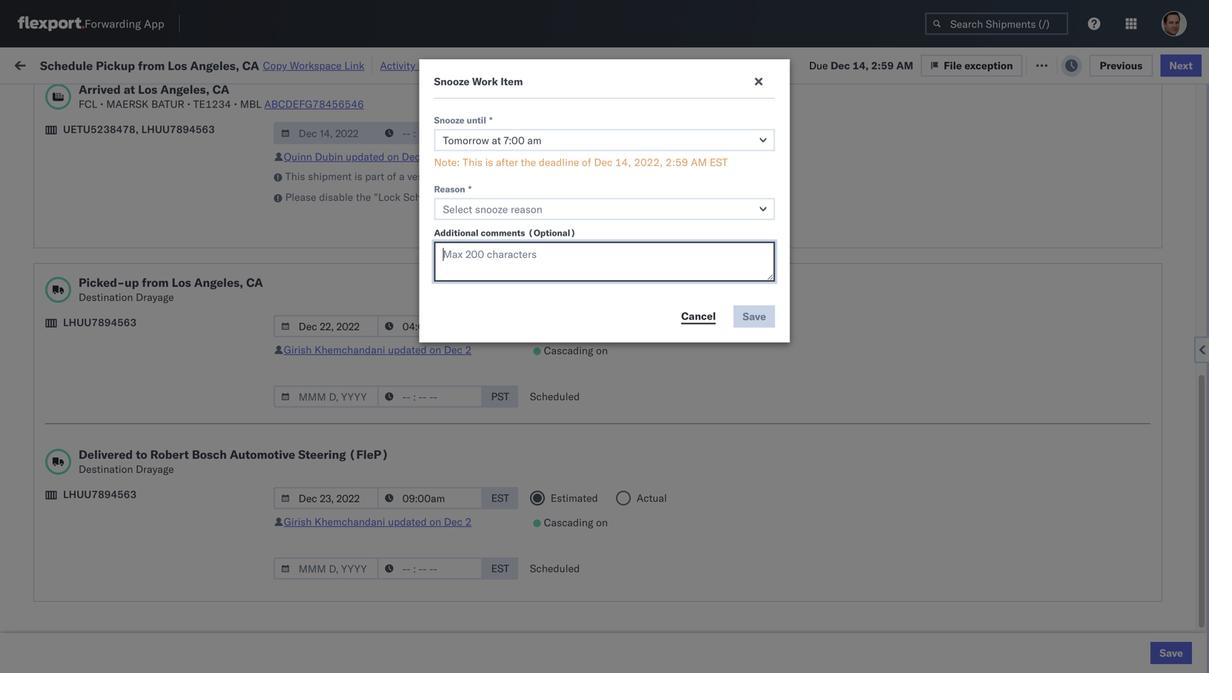 Task type: vqa. For each thing, say whether or not it's contained in the screenshot.


Task type: locate. For each thing, give the bounding box(es) containing it.
snooze for until
[[434, 115, 465, 126]]

1 demo from the top
[[592, 149, 619, 162]]

1 vertical spatial drayage
[[136, 463, 174, 476]]

• down arrived
[[100, 98, 104, 110]]

flexport
[[550, 149, 589, 162], [550, 475, 589, 488]]

jan for 13,
[[308, 475, 325, 488]]

1 vertical spatial updated
[[388, 343, 427, 356]]

2 horizontal spatial 14,
[[853, 59, 869, 72]]

delivery down uetu5238478,
[[81, 181, 119, 194]]

message
[[199, 57, 240, 70]]

est, down 2:59 am est, jan 13, 2023 at the bottom left of the page
[[289, 508, 311, 521]]

due dec 14, 2:59 am
[[809, 59, 914, 72]]

5 schedule pickup from los angeles, ca button from the top
[[34, 564, 211, 595]]

upload customs clearance documents link down schedule pickup from rotterdam, netherlands button
[[34, 597, 211, 626]]

2023 right 25,
[[346, 573, 372, 586]]

schedule pickup from rotterdam, netherlands link
[[34, 531, 211, 561]]

dubin
[[315, 150, 343, 163]]

1 mmm d, yyyy text field from the top
[[273, 122, 379, 144]]

delivery down confirm pickup from los angeles, ca
[[75, 442, 113, 455]]

resize handle column header
[[212, 115, 230, 673], [377, 115, 394, 673], [429, 115, 446, 673], [525, 115, 543, 673], [621, 115, 639, 673], [770, 115, 787, 673], [888, 115, 906, 673], [985, 115, 1002, 673], [1170, 115, 1188, 673], [1172, 115, 1189, 673]]

4 schedule delivery appointment link from the top
[[34, 506, 182, 521]]

jan for 23,
[[314, 508, 330, 521]]

upload customs clearance documents down schedule pickup from rotterdam, netherlands
[[34, 597, 162, 625]]

upload
[[34, 141, 68, 153], [34, 336, 68, 349], [34, 597, 68, 610]]

0 vertical spatial the
[[521, 156, 536, 169]]

pm for 7:00
[[264, 410, 280, 423]]

flex-
[[819, 247, 851, 260], [819, 410, 851, 423]]

schedule delivery appointment for 2:59 am edt, nov 5, 2022
[[34, 181, 182, 194]]

2 girish khemchandani updated on dec 2 button from the top
[[284, 515, 472, 528]]

angeles, for confirm pickup from los angeles, ca link
[[153, 402, 194, 414]]

2 vertical spatial documents
[[34, 612, 88, 625]]

5 ocean fcl from the top
[[454, 279, 506, 292]]

the down part
[[356, 191, 371, 204]]

schedule pickup from los angeles, ca for 2:59 am est, jan 13, 2023
[[34, 467, 200, 495]]

due
[[809, 59, 828, 72]]

4 appointment from the top
[[121, 507, 182, 520]]

1 customs from the top
[[70, 141, 112, 153]]

previous button
[[1090, 54, 1153, 77]]

part
[[365, 170, 384, 183]]

1 horizontal spatial •
[[187, 98, 191, 110]]

mmm d, yyyy text field down steering at the left bottom of the page
[[273, 487, 379, 509]]

is left part
[[354, 170, 362, 183]]

1 horizontal spatial this
[[463, 156, 483, 169]]

11:30
[[239, 508, 268, 521]]

consignee up --
[[647, 121, 689, 132]]

los for schedule pickup from los angeles, ca button related to 2:59 am est, jan 13, 2023
[[140, 467, 156, 480]]

0 horizontal spatial :
[[106, 92, 109, 103]]

test123456
[[1010, 247, 1072, 260]]

schedule"
[[403, 191, 451, 204]]

14, up details. in the top of the page
[[615, 156, 631, 169]]

upload customs clearance documents link up confirm pickup from los angeles, ca link
[[34, 336, 211, 365]]

est, up 2:59 am est, dec 14, 2022
[[283, 344, 306, 357]]

import work button
[[119, 47, 193, 81]]

girish down 2:59 am est, jan 13, 2023 at the bottom left of the page
[[284, 515, 312, 528]]

of left a
[[387, 170, 396, 183]]

1 confirm from the top
[[34, 402, 72, 414]]

upload customs clearance documents down uetu5238478,
[[34, 141, 162, 168]]

flex
[[795, 121, 812, 132]]

girish up 2:59 am est, dec 14, 2022
[[284, 343, 312, 356]]

flexport up "estimated"
[[550, 475, 589, 488]]

-- : -- -- text field
[[377, 122, 483, 144], [377, 386, 483, 408], [377, 487, 483, 509]]

ca for 4th schedule pickup from los angeles, ca button from the bottom of the page
[[34, 253, 48, 266]]

2023 for 11:30 pm est, jan 23, 2023
[[352, 508, 377, 521]]

2:59
[[871, 59, 894, 72], [666, 156, 688, 169], [239, 181, 261, 194], [239, 247, 261, 260], [239, 279, 261, 292], [239, 312, 261, 325], [239, 377, 261, 390], [239, 475, 261, 488], [239, 573, 261, 586]]

-- : -- -- text field for est
[[377, 487, 483, 509]]

los inside confirm pickup from los angeles, ca
[[134, 402, 150, 414]]

girish
[[284, 343, 312, 356], [284, 515, 312, 528]]

schedule
[[40, 58, 93, 73], [34, 181, 78, 194], [34, 206, 78, 219], [34, 238, 78, 251], [34, 278, 78, 291], [34, 304, 78, 317], [34, 376, 78, 389], [34, 467, 78, 480], [34, 507, 78, 520], [34, 532, 78, 545], [34, 565, 78, 578]]

demo up "estimated"
[[592, 475, 619, 488]]

fcl
[[79, 98, 97, 110], [487, 149, 506, 162], [487, 181, 506, 194], [487, 214, 506, 227], [487, 247, 506, 260], [487, 279, 506, 292], [487, 344, 506, 357], [487, 377, 506, 390], [487, 410, 506, 423], [487, 475, 506, 488], [487, 508, 506, 521], [487, 573, 506, 586]]

1 vertical spatial girish khemchandani updated on dec 2 button
[[284, 515, 472, 528]]

0 vertical spatial khemchandani
[[315, 343, 385, 356]]

schedule delivery appointment button for 2:59 am est, dec 14, 2022
[[34, 376, 182, 392]]

14, right the due at right top
[[853, 59, 869, 72]]

schedule pickup from los angeles, ca link
[[34, 205, 211, 235], [34, 238, 211, 267], [34, 303, 211, 333], [34, 466, 211, 496], [34, 564, 211, 594]]

0 vertical spatial 23,
[[329, 410, 346, 423]]

1 drayage from the top
[[136, 291, 174, 304]]

cascading for picked-up from los angeles, ca
[[544, 344, 593, 357]]

pm right 11:30
[[270, 508, 287, 521]]

1 vertical spatial -- : -- -- text field
[[377, 386, 483, 408]]

the right after
[[521, 156, 536, 169]]

lhuu7894563 down picked-
[[63, 316, 137, 329]]

ca for schedule pickup from los angeles, ca button associated with 2:59 am est, jan 25, 2023
[[34, 579, 48, 592]]

girish khemchandani updated on dec 2 for picked-up from los angeles, ca
[[284, 343, 472, 356]]

jan left 25,
[[308, 573, 325, 586]]

2 horizontal spatial •
[[234, 98, 237, 110]]

mmm d, yyyy text field up 7:00 pm est, dec 23, 2022
[[273, 386, 379, 408]]

1 appointment from the top
[[121, 181, 182, 194]]

customs for 3:00 am edt, aug 19, 2022
[[70, 141, 112, 153]]

picked-
[[79, 275, 125, 290]]

1 upload customs clearance documents link from the top
[[34, 140, 211, 169]]

disable
[[319, 191, 353, 204]]

demo up for details. at the top of the page
[[592, 149, 619, 162]]

appointment
[[121, 181, 182, 194], [121, 278, 182, 291], [121, 376, 182, 389], [121, 507, 182, 520]]

at for arrived
[[124, 82, 135, 97]]

3 schedule pickup from los angeles, ca from the top
[[34, 304, 200, 331]]

5,
[[331, 181, 341, 194], [331, 247, 341, 260], [331, 279, 341, 292], [331, 312, 341, 325]]

for down note: this is after the deadline of dec 14, 2022, 2:59 am est
[[580, 170, 593, 183]]

2 : from the left
[[341, 92, 344, 103]]

destination down delivered
[[79, 463, 133, 476]]

est left "estimated"
[[491, 492, 509, 505]]

angeles, inside arrived at los angeles, ca fcl • maersk batur • te1234 • mbl abcdefg78456546
[[160, 82, 210, 97]]

2 vertical spatial upload
[[34, 597, 68, 610]]

1 schedule delivery appointment from the top
[[34, 181, 182, 194]]

1 vertical spatial cascading
[[544, 516, 593, 529]]

clearance for 3:00 am edt, aug 19, 2022
[[115, 141, 162, 153]]

schedule inside schedule pickup from rotterdam, netherlands
[[34, 532, 78, 545]]

1 vertical spatial upload customs clearance documents button
[[34, 336, 211, 367]]

3 • from the left
[[234, 98, 237, 110]]

snooze left until
[[434, 115, 465, 126]]

1 upload from the top
[[34, 141, 68, 153]]

work for snooze
[[472, 75, 498, 88]]

delivery for 2:59 am edt, nov 5, 2022
[[81, 181, 119, 194]]

bosch ocean test
[[550, 214, 635, 227], [647, 214, 731, 227], [550, 279, 635, 292], [647, 279, 731, 292], [647, 312, 731, 325], [550, 344, 635, 357], [647, 344, 731, 357], [550, 410, 635, 423], [647, 410, 731, 423]]

1 vertical spatial 2
[[465, 343, 472, 356]]

cascading for delivered to robert bosch automotive steering (flep)
[[544, 516, 593, 529]]

work inside button
[[161, 57, 187, 70]]

upload customs clearance documents link for 2:00
[[34, 336, 211, 365]]

upload customs clearance documents button
[[34, 140, 211, 171], [34, 336, 211, 367]]

on
[[363, 57, 374, 70], [387, 150, 399, 163], [430, 343, 441, 356], [596, 344, 608, 357], [430, 515, 441, 528], [596, 516, 608, 529]]

0 vertical spatial for
[[141, 92, 153, 103]]

1 schedule delivery appointment link from the top
[[34, 180, 182, 195]]

jan for 25,
[[308, 573, 325, 586]]

2 edt, from the top
[[283, 181, 307, 194]]

1 horizontal spatial to
[[485, 191, 495, 204]]

1 cascading from the top
[[544, 344, 593, 357]]

at inside arrived at los angeles, ca fcl • maersk batur • te1234 • mbl abcdefg78456546
[[124, 82, 135, 97]]

0 vertical spatial girish khemchandani updated on dec 2 button
[[284, 343, 472, 356]]

MMM D, YYYY text field
[[273, 315, 379, 337], [273, 386, 379, 408]]

2 vertical spatial 2
[[465, 515, 472, 528]]

est, for 2:59 am est, dec 14, 2022
[[283, 377, 306, 390]]

13,
[[327, 475, 343, 488]]

:
[[106, 92, 109, 103], [341, 92, 344, 103]]

upload customs clearance documents for 2:00
[[34, 336, 162, 364]]

est, for 7:00 pm est, dec 23, 2022
[[283, 410, 305, 423]]

0 vertical spatial mmm d, yyyy text field
[[273, 315, 379, 337]]

2 girish from the top
[[284, 515, 312, 528]]

forwarding app link
[[18, 16, 164, 31]]

pickup for schedule pickup from rotterdam, netherlands button
[[81, 532, 113, 545]]

upload customs clearance documents button up confirm pickup from los angeles, ca link
[[34, 336, 211, 367]]

2 flexport demo consignee from the top
[[550, 475, 672, 488]]

save
[[1160, 647, 1183, 660]]

upload customs clearance documents link for 3:00
[[34, 140, 211, 169]]

1 vertical spatial lhuu7894563
[[63, 316, 137, 329]]

destination down picked-
[[79, 291, 133, 304]]

flex- for 1846748
[[819, 247, 851, 260]]

est, down 2:00 am est, nov 9, 2022
[[283, 377, 306, 390]]

1 horizontal spatial 14,
[[615, 156, 631, 169]]

action
[[1158, 57, 1191, 70]]

est, down '9:00 am est, dec 24, 2022'
[[283, 475, 306, 488]]

1 : from the left
[[106, 92, 109, 103]]

confirm pickup from los angeles, ca link
[[34, 401, 211, 430]]

pm
[[264, 410, 280, 423], [270, 508, 287, 521]]

ca
[[242, 58, 259, 73], [213, 82, 229, 97], [34, 221, 48, 234], [34, 253, 48, 266], [246, 275, 263, 290], [34, 318, 48, 331], [34, 416, 48, 429], [34, 482, 48, 495], [34, 579, 48, 592]]

0 vertical spatial upload customs clearance documents button
[[34, 140, 211, 171]]

0 vertical spatial documents
[[34, 155, 88, 168]]

schedule pickup from los angeles, ca link for 2:59 am edt, nov 5, 2022
[[34, 303, 211, 333]]

los for confirm pickup from los angeles, ca button
[[134, 402, 150, 414]]

scheduled for delivered to robert bosch automotive steering (flep)
[[530, 562, 580, 575]]

deadline
[[539, 156, 579, 169]]

editing.
[[525, 191, 560, 204]]

angeles, inside confirm pickup from los angeles, ca
[[153, 402, 194, 414]]

24,
[[330, 442, 346, 455]]

1 destination from the top
[[79, 291, 133, 304]]

appointment for 11:30 pm est, jan 23, 2023
[[121, 507, 182, 520]]

consignee up details. in the top of the page
[[622, 149, 672, 162]]

1 vertical spatial mmm d, yyyy text field
[[273, 487, 379, 509]]

mmm d, yyyy text field up 9, at the bottom left of the page
[[273, 315, 379, 337]]

bosch inside 'delivered to robert bosch automotive steering (flep) destination drayage'
[[192, 447, 227, 462]]

4 schedule pickup from los angeles, ca button from the top
[[34, 466, 211, 497]]

Max 200 characters text field
[[434, 242, 775, 282]]

1 vertical spatial to
[[136, 447, 147, 462]]

confirm up confirm delivery
[[34, 402, 72, 414]]

2 vertical spatial jan
[[308, 573, 325, 586]]

flexport demo consignee up details. in the top of the page
[[550, 149, 672, 162]]

copy workspace link button
[[263, 59, 364, 72]]

-- : -- -- text field for pst
[[377, 386, 483, 408]]

test
[[615, 214, 635, 227], [712, 214, 731, 227], [615, 279, 635, 292], [712, 279, 731, 292], [712, 312, 731, 325], [615, 344, 635, 357], [712, 344, 731, 357], [615, 410, 635, 423], [712, 410, 731, 423]]

0 vertical spatial is
[[485, 156, 493, 169]]

delivery up confirm pickup from los angeles, ca
[[81, 376, 119, 389]]

1 vertical spatial work
[[472, 75, 498, 88]]

1 horizontal spatial :
[[341, 92, 344, 103]]

cascading on
[[544, 344, 608, 357], [544, 516, 608, 529]]

2023 right 13,
[[346, 475, 372, 488]]

drayage down robert
[[136, 463, 174, 476]]

est left vandelay at the bottom
[[491, 562, 509, 575]]

est down consignee button at right
[[710, 156, 728, 169]]

0 vertical spatial at
[[294, 57, 303, 70]]

0 vertical spatial pst
[[491, 126, 509, 139]]

• right in
[[234, 98, 237, 110]]

mmm d, yyyy text field down "11:30 pm est, jan 23, 2023"
[[273, 558, 379, 580]]

pm right 7:00
[[264, 410, 280, 423]]

is for shipment
[[354, 170, 362, 183]]

is for this
[[485, 156, 493, 169]]

upload customs clearance documents link
[[34, 140, 211, 169], [34, 336, 211, 365], [34, 597, 211, 626]]

is up see
[[485, 156, 493, 169]]

lhuu7894563 down delivered
[[63, 488, 137, 501]]

11 ocean fcl from the top
[[454, 573, 506, 586]]

clearance down schedule pickup from rotterdam, netherlands button
[[115, 597, 162, 610]]

file exception
[[957, 57, 1026, 70], [944, 59, 1013, 72]]

1 vertical spatial is
[[354, 170, 362, 183]]

4 resize handle column header from the left
[[525, 115, 543, 673]]

from
[[138, 58, 165, 73], [115, 206, 137, 219], [115, 238, 137, 251], [142, 275, 169, 290], [115, 304, 137, 317], [109, 402, 131, 414], [115, 467, 137, 480], [115, 532, 137, 545], [115, 565, 137, 578]]

23, for 2022
[[329, 410, 346, 423]]

0 vertical spatial scheduled
[[530, 390, 580, 403]]

4 2:59 am edt, nov 5, 2022 from the top
[[239, 312, 369, 325]]

1 flexport from the top
[[550, 149, 589, 162]]

2:00
[[239, 344, 261, 357]]

1 schedule pickup from los angeles, ca from the top
[[34, 206, 200, 234]]

mbl
[[240, 98, 262, 110]]

2023
[[346, 475, 372, 488], [352, 508, 377, 521], [346, 573, 372, 586]]

schedule delivery appointment button
[[34, 180, 182, 196], [34, 278, 182, 294], [34, 376, 182, 392], [34, 506, 182, 522]]

customs down netherlands
[[70, 597, 112, 610]]

0 horizontal spatial the
[[356, 191, 371, 204]]

0 vertical spatial work
[[161, 57, 187, 70]]

1 flexport demo consignee from the top
[[550, 149, 672, 162]]

1 horizontal spatial is
[[485, 156, 493, 169]]

2023 down (flep)
[[352, 508, 377, 521]]

girish khemchandani updated on dec 2
[[284, 343, 472, 356], [284, 515, 472, 528]]

2 flexport from the top
[[550, 475, 589, 488]]

schedule delivery appointment
[[34, 181, 182, 194], [34, 278, 182, 291], [34, 376, 182, 389], [34, 507, 182, 520]]

1 vertical spatial pm
[[270, 508, 287, 521]]

pickup for schedule pickup from los angeles, ca button related to 2:59 am edt, nov 5, 2022
[[81, 304, 113, 317]]

consignee for 2:59 am est, jan 13, 2023
[[622, 475, 672, 488]]

est, for 9:00 am est, dec 24, 2022
[[283, 442, 306, 455]]

0 vertical spatial *
[[489, 115, 493, 126]]

1 vertical spatial girish
[[284, 515, 312, 528]]

3 schedule pickup from los angeles, ca link from the top
[[34, 303, 211, 333]]

3 schedule delivery appointment button from the top
[[34, 376, 182, 392]]

khemchandani
[[315, 343, 385, 356], [315, 515, 385, 528]]

clearance down up
[[115, 336, 162, 349]]

3 -- : -- -- text field from the top
[[377, 487, 483, 509]]

6 resize handle column header from the left
[[770, 115, 787, 673]]

0 vertical spatial pm
[[264, 410, 280, 423]]

snoozed : no
[[307, 92, 360, 103]]

drayage down up
[[136, 291, 174, 304]]

destination inside 'delivered to robert bosch automotive steering (flep) destination drayage'
[[79, 463, 133, 476]]

1 khemchandani from the top
[[315, 343, 385, 356]]

1 vertical spatial 2023
[[352, 508, 377, 521]]

actions
[[1154, 121, 1184, 132]]

jan left 13,
[[308, 475, 325, 488]]

file
[[957, 57, 975, 70], [944, 59, 962, 72]]

14, down 9, at the bottom left of the page
[[330, 377, 346, 390]]

0 vertical spatial flex-
[[819, 247, 851, 260]]

2 schedule delivery appointment button from the top
[[34, 278, 182, 294]]

2023 for 2:59 am est, jan 25, 2023
[[346, 573, 372, 586]]

: left ready
[[106, 92, 109, 103]]

est, left 25,
[[283, 573, 306, 586]]

5 schedule pickup from los angeles, ca link from the top
[[34, 564, 211, 594]]

* down sailing.
[[468, 184, 472, 195]]

cancel
[[681, 310, 716, 323]]

flex id button
[[787, 118, 891, 133]]

2 cascading from the top
[[544, 516, 593, 529]]

upload customs clearance documents button for 2:00 am est, nov 9, 2022
[[34, 336, 211, 367]]

upload customs clearance documents up confirm pickup from los angeles, ca
[[34, 336, 162, 364]]

this down quinn
[[285, 170, 305, 183]]

2 vertical spatial 14,
[[330, 377, 346, 390]]

deadline button
[[231, 118, 380, 133]]

1 vertical spatial flex-
[[819, 410, 851, 423]]

-- : -- -- text field
[[377, 315, 483, 337], [377, 558, 483, 580]]

2 - from the left
[[653, 149, 659, 162]]

1 flex- from the top
[[819, 247, 851, 260]]

khemchandani up 2:59 am est, dec 14, 2022
[[315, 343, 385, 356]]

work for import
[[161, 57, 187, 70]]

confirm inside confirm pickup from los angeles, ca
[[34, 402, 72, 414]]

: left no
[[341, 92, 344, 103]]

2 vertical spatial mmm d, yyyy text field
[[273, 558, 379, 580]]

0 horizontal spatial work
[[161, 57, 187, 70]]

flexport demo consignee for 3:00 am edt, aug 19, 2022
[[550, 149, 672, 162]]

1846748
[[851, 247, 896, 260]]

5 schedule pickup from los angeles, ca from the top
[[34, 565, 200, 592]]

2 vertical spatial -- : -- -- text field
[[377, 487, 483, 509]]

2 5, from the top
[[331, 247, 341, 260]]

2 vertical spatial upload customs clearance documents
[[34, 597, 162, 625]]

5 resize handle column header from the left
[[621, 115, 639, 673]]

1 vertical spatial confirm
[[34, 442, 72, 455]]

additional comments (optional)
[[434, 227, 576, 238]]

1 documents from the top
[[34, 155, 88, 168]]

nov for schedule delivery appointment
[[309, 181, 328, 194]]

1 vertical spatial customs
[[70, 336, 112, 349]]

2 -- : -- -- text field from the top
[[377, 386, 483, 408]]

1 vertical spatial upload customs clearance documents
[[34, 336, 162, 364]]

confirm left delivered
[[34, 442, 72, 455]]

2 flex- from the top
[[819, 410, 851, 423]]

0 vertical spatial cascading
[[544, 344, 593, 357]]

7 resize handle column header from the left
[[888, 115, 906, 673]]

2:59 am edt, nov 5, 2022
[[239, 181, 369, 194], [239, 247, 369, 260], [239, 279, 369, 292], [239, 312, 369, 325]]

clearance
[[115, 141, 162, 153], [115, 336, 162, 349], [115, 597, 162, 610]]

9,
[[330, 344, 340, 357]]

1 vertical spatial demo
[[592, 475, 619, 488]]

hlxu6269489,
[[992, 246, 1068, 259]]

angeles, for schedule pickup from los angeles, ca link corresponding to 2:59 am est, jan 25, 2023
[[159, 565, 200, 578]]

schedule pickup from los angeles, ca
[[34, 206, 200, 234], [34, 238, 200, 266], [34, 304, 200, 331], [34, 467, 200, 495], [34, 565, 200, 592]]

to left robert
[[136, 447, 147, 462]]

of up for details. at the top of the page
[[582, 156, 591, 169]]

schedule pickup from los angeles, ca button for 2:59 am edt, nov 5, 2022
[[34, 303, 211, 334]]

from inside confirm pickup from los angeles, ca
[[109, 402, 131, 414]]

drayage inside 'delivered to robert bosch automotive steering (flep) destination drayage'
[[136, 463, 174, 476]]

after
[[496, 156, 518, 169]]

link
[[344, 59, 364, 72]]

in
[[221, 92, 229, 103]]

work right import
[[161, 57, 187, 70]]

1 clearance from the top
[[115, 141, 162, 153]]

0 vertical spatial upload
[[34, 141, 68, 153]]

3 schedule delivery appointment from the top
[[34, 376, 182, 389]]

allow
[[498, 191, 522, 204]]

4 schedule delivery appointment button from the top
[[34, 506, 182, 522]]

0 vertical spatial upload customs clearance documents
[[34, 141, 162, 168]]

customs down picked-
[[70, 336, 112, 349]]

1 girish khemchandani updated on dec 2 button from the top
[[284, 343, 472, 356]]

upload customs clearance documents button for 3:00 am edt, aug 19, 2022
[[34, 140, 211, 171]]

9:00 am est, dec 24, 2022
[[239, 442, 375, 455]]

customs for 2:00 am est, nov 9, 2022
[[70, 336, 112, 349]]

2 mmm d, yyyy text field from the top
[[273, 487, 379, 509]]

0 vertical spatial girish
[[284, 343, 312, 356]]

2 clearance from the top
[[115, 336, 162, 349]]

2 pst from the top
[[491, 390, 509, 403]]

to left allow
[[485, 191, 495, 204]]

2 scheduled from the top
[[530, 562, 580, 575]]

updated for delivered to robert bosch automotive steering (flep)
[[388, 515, 427, 528]]

1 horizontal spatial work
[[472, 75, 498, 88]]

from for schedule pickup from los angeles, ca link corresponding to 2:59 am est, jan 25, 2023
[[115, 565, 137, 578]]

1 schedule delivery appointment button from the top
[[34, 180, 182, 196]]

from for first schedule pickup from los angeles, ca link from the top
[[115, 206, 137, 219]]

23, down 13,
[[333, 508, 349, 521]]

1 vertical spatial the
[[356, 191, 371, 204]]

1 vertical spatial at
[[124, 82, 135, 97]]

client
[[550, 121, 574, 132]]

lhuu7894563 for from
[[63, 316, 137, 329]]

0 vertical spatial of
[[582, 156, 591, 169]]

2:59 am est, jan 13, 2023
[[239, 475, 372, 488]]

mode
[[454, 121, 477, 132]]

0 vertical spatial drayage
[[136, 291, 174, 304]]

0 vertical spatial cascading on
[[544, 344, 608, 357]]

confirm for confirm pickup from los angeles, ca
[[34, 402, 72, 414]]

pickup inside schedule pickup from rotterdam, netherlands
[[81, 532, 113, 545]]

1 upload customs clearance documents from the top
[[34, 141, 162, 168]]

aug
[[309, 149, 329, 162]]

2 cascading on from the top
[[544, 516, 608, 529]]

flexport down client name at the left of the page
[[550, 149, 589, 162]]

1 horizontal spatial abcdefg78456546
[[1010, 410, 1110, 423]]

1 vertical spatial upload customs clearance documents link
[[34, 336, 211, 365]]

1 vertical spatial this
[[285, 170, 305, 183]]

1 2:59 am edt, nov 5, 2022 from the top
[[239, 181, 369, 194]]

work left item
[[472, 75, 498, 88]]

0 vertical spatial -- : -- -- text field
[[377, 122, 483, 144]]

drayage inside picked-up from los angeles, ca destination drayage
[[136, 291, 174, 304]]

1 vertical spatial khemchandani
[[315, 515, 385, 528]]

2 for picked-up from los angeles, ca
[[465, 343, 472, 356]]

1 girish khemchandani updated on dec 2 from the top
[[284, 343, 472, 356]]

ca inside confirm pickup from los angeles, ca
[[34, 416, 48, 429]]

1 girish from the top
[[284, 343, 312, 356]]

4 schedule delivery appointment from the top
[[34, 507, 182, 520]]

Search Shipments (/) text field
[[925, 13, 1068, 35]]

1 vertical spatial mmm d, yyyy text field
[[273, 386, 379, 408]]

0 vertical spatial to
[[485, 191, 495, 204]]

nov for upload customs clearance documents
[[308, 344, 328, 357]]

upload customs clearance documents link down uetu5238478, lhuu7894563 at the left
[[34, 140, 211, 169]]

at left risk
[[294, 57, 303, 70]]

• right batur
[[187, 98, 191, 110]]

flexport for 2:59 am est, jan 13, 2023
[[550, 475, 589, 488]]

-- : -- -- text field for first mmm d, yyyy text field
[[377, 315, 483, 337]]

est, for 2:00 am est, nov 9, 2022
[[283, 344, 306, 357]]

delivery for 2:59 am est, dec 14, 2022
[[81, 376, 119, 389]]

1 vertical spatial destination
[[79, 463, 133, 476]]

upload customs clearance documents button down uetu5238478, lhuu7894563 at the left
[[34, 140, 211, 171]]

2 vertical spatial updated
[[388, 515, 427, 528]]

2 destination from the top
[[79, 463, 133, 476]]

for left work,
[[141, 92, 153, 103]]

schedule delivery appointment link for 2:59 am est, dec 14, 2022
[[34, 376, 182, 390]]

0 horizontal spatial *
[[468, 184, 472, 195]]

customs down uetu5238478,
[[70, 141, 112, 153]]

0 vertical spatial jan
[[308, 475, 325, 488]]

to inside 'delivered to robert bosch automotive steering (flep) destination drayage'
[[136, 447, 147, 462]]

est, for 2:59 am est, jan 13, 2023
[[283, 475, 306, 488]]

3 schedule delivery appointment link from the top
[[34, 376, 182, 390]]

lhuu7894563 down batur
[[141, 123, 215, 136]]

schedule pickup from los angeles, ca for 2:59 am edt, nov 5, 2022
[[34, 304, 200, 331]]

0 horizontal spatial this
[[285, 170, 305, 183]]

23, up the 24,
[[329, 410, 346, 423]]

at up 'maersk'
[[124, 82, 135, 97]]

est, up 2:59 am est, jan 13, 2023 at the bottom left of the page
[[283, 442, 306, 455]]

1 ocean fcl from the top
[[454, 149, 506, 162]]

khemchandani down 13,
[[315, 515, 385, 528]]

2022
[[350, 149, 376, 162], [343, 181, 369, 194], [343, 247, 369, 260], [343, 279, 369, 292], [343, 312, 369, 325], [342, 344, 368, 357], [349, 377, 375, 390], [348, 410, 374, 423], [349, 442, 375, 455]]

1 - from the left
[[647, 149, 653, 162]]

2 vertical spatial 2023
[[346, 573, 372, 586]]

batch
[[1127, 57, 1156, 70]]

status
[[80, 92, 106, 103]]

2 ocean fcl from the top
[[454, 181, 506, 194]]

clearance down uetu5238478, lhuu7894563 at the left
[[115, 141, 162, 153]]

est for mmm d, yyyy text box related to automotive
[[491, 492, 509, 505]]

snooze down log
[[434, 75, 470, 88]]

flexport demo consignee up "estimated"
[[550, 475, 672, 488]]

pickup
[[96, 58, 135, 73], [81, 206, 113, 219], [81, 238, 113, 251], [81, 304, 113, 317], [75, 402, 107, 414], [81, 467, 113, 480], [81, 532, 113, 545], [81, 565, 113, 578]]

MMM D, YYYY text field
[[273, 122, 379, 144], [273, 487, 379, 509], [273, 558, 379, 580]]

1 vertical spatial 14,
[[615, 156, 631, 169]]

jan down 13,
[[314, 508, 330, 521]]

delivery
[[81, 181, 119, 194], [81, 278, 119, 291], [81, 376, 119, 389], [75, 442, 113, 455], [81, 507, 119, 520]]

1 vertical spatial 23,
[[333, 508, 349, 521]]

0 vertical spatial customs
[[70, 141, 112, 153]]

1 vertical spatial consignee
[[622, 149, 672, 162]]

2 khemchandani from the top
[[315, 515, 385, 528]]

0 vertical spatial mmm d, yyyy text field
[[273, 122, 379, 144]]

2 vertical spatial est
[[491, 562, 509, 575]]

Select snooze reason text field
[[434, 198, 775, 220]]

khemchandani for steering
[[315, 515, 385, 528]]

upload for 2:00 am est, nov 9, 2022
[[34, 336, 68, 349]]

flexport for 3:00 am edt, aug 19, 2022
[[550, 149, 589, 162]]

* right until
[[489, 115, 493, 126]]

2 confirm from the top
[[34, 442, 72, 455]]

delivery up schedule pickup from rotterdam, netherlands
[[81, 507, 119, 520]]

est, up '9:00 am est, dec 24, 2022'
[[283, 410, 305, 423]]

0 horizontal spatial is
[[354, 170, 362, 183]]

0 vertical spatial lhuu7894563
[[141, 123, 215, 136]]

toggle
[[454, 191, 483, 204]]

girish for steering
[[284, 515, 312, 528]]

consignee up 'actual' in the bottom of the page
[[622, 475, 672, 488]]

edt, for upload customs clearance documents
[[283, 149, 307, 162]]

mmm d, yyyy text field up aug
[[273, 122, 379, 144]]

5 edt, from the top
[[283, 312, 307, 325]]

this up see
[[463, 156, 483, 169]]

progress
[[231, 92, 268, 103]]

0 horizontal spatial •
[[100, 98, 104, 110]]

from inside schedule pickup from rotterdam, netherlands
[[115, 532, 137, 545]]

pickup inside confirm pickup from los angeles, ca
[[75, 402, 107, 414]]

3 schedule pickup from los angeles, ca button from the top
[[34, 303, 211, 334]]

batch action button
[[1104, 53, 1201, 75]]

1 vertical spatial girish khemchandani updated on dec 2
[[284, 515, 472, 528]]

at
[[294, 57, 303, 70], [124, 82, 135, 97]]

scheduled for picked-up from los angeles, ca
[[530, 390, 580, 403]]

-- : -- -- text field for 1st mmm d, yyyy text box from the bottom
[[377, 558, 483, 580]]

los inside arrived at los angeles, ca fcl • maersk batur • te1234 • mbl abcdefg78456546
[[138, 82, 157, 97]]

4 schedule pickup from los angeles, ca from the top
[[34, 467, 200, 495]]

1 cascading on from the top
[[544, 344, 608, 357]]

angeles, for schedule pickup from los angeles, ca link for 2:59 am est, jan 13, 2023
[[159, 467, 200, 480]]

1 vertical spatial flexport
[[550, 475, 589, 488]]

pickup for schedule pickup from los angeles, ca button related to 2:59 am est, jan 13, 2023
[[81, 467, 113, 480]]



Task type: describe. For each thing, give the bounding box(es) containing it.
mode button
[[446, 118, 528, 133]]

0 vertical spatial 2
[[423, 150, 430, 163]]

schedule pickup from los angeles, ca for 2:59 am est, jan 25, 2023
[[34, 565, 200, 592]]

track
[[377, 57, 401, 70]]

client name
[[550, 121, 600, 132]]

my
[[15, 54, 38, 74]]

3 5, from the top
[[331, 279, 341, 292]]

log
[[418, 59, 435, 72]]

work,
[[156, 92, 179, 103]]

2 schedule delivery appointment link from the top
[[34, 278, 182, 293]]

girish for ca
[[284, 343, 312, 356]]

1 schedule pickup from los angeles, ca button from the top
[[34, 205, 211, 236]]

9 ocean fcl from the top
[[454, 475, 506, 488]]

10 resize handle column header from the left
[[1172, 115, 1189, 673]]

0 vertical spatial est
[[710, 156, 728, 169]]

nov for schedule pickup from los angeles, ca
[[309, 312, 328, 325]]

schedule delivery appointment for 11:30 pm est, jan 23, 2023
[[34, 507, 182, 520]]

1 pst from the top
[[491, 126, 509, 139]]

delivery left up
[[81, 278, 119, 291]]

activity log
[[380, 59, 435, 72]]

snoozed
[[307, 92, 341, 103]]

1 vertical spatial abcdefg78456546
[[1010, 410, 1110, 423]]

vessel
[[407, 170, 437, 183]]

status : ready for work, blocked, in progress
[[80, 92, 268, 103]]

rotterdam,
[[140, 532, 192, 545]]

from for schedule pickup from rotterdam, netherlands link
[[115, 532, 137, 545]]

3 2:59 am edt, nov 5, 2022 from the top
[[239, 279, 369, 292]]

by:
[[54, 91, 68, 104]]

additional
[[434, 227, 479, 238]]

destination inside picked-up from los angeles, ca destination drayage
[[79, 291, 133, 304]]

arrived at los angeles, ca fcl • maersk batur • te1234 • mbl abcdefg78456546
[[79, 82, 364, 110]]

from for confirm pickup from los angeles, ca link
[[109, 402, 131, 414]]

angeles, for 2:59 am edt, nov 5, 2022's schedule pickup from los angeles, ca link
[[159, 304, 200, 317]]

3 upload customs clearance documents from the top
[[34, 597, 162, 625]]

batur
[[151, 98, 184, 110]]

item
[[501, 75, 523, 88]]

workitem
[[16, 121, 55, 132]]

upload customs clearance documents for 3:00
[[34, 141, 162, 168]]

2 • from the left
[[187, 98, 191, 110]]

1 horizontal spatial of
[[582, 156, 591, 169]]

te1234
[[193, 98, 231, 110]]

1 schedule pickup from los angeles, ca link from the top
[[34, 205, 211, 235]]

2 mmm d, yyyy text field from the top
[[273, 386, 379, 408]]

schedule delivery appointment button for 2:59 am edt, nov 5, 2022
[[34, 180, 182, 196]]

angeles, for first schedule pickup from los angeles, ca link from the top
[[159, 206, 200, 219]]

demo for 2023
[[592, 475, 619, 488]]

please
[[285, 191, 316, 204]]

3 resize handle column header from the left
[[429, 115, 446, 673]]

next button
[[1161, 54, 1202, 77]]

automotive
[[230, 447, 295, 462]]

pm for 11:30
[[270, 508, 287, 521]]

2:00 am est, nov 9, 2022
[[239, 344, 368, 357]]

see
[[476, 170, 493, 183]]

1 horizontal spatial the
[[521, 156, 536, 169]]

2 for delivered to robert bosch automotive steering (flep)
[[465, 515, 472, 528]]

id
[[814, 121, 823, 132]]

2 2:59 am edt, nov 5, 2022 from the top
[[239, 247, 369, 260]]

pickup for confirm pickup from los angeles, ca button
[[75, 402, 107, 414]]

3 documents from the top
[[34, 612, 88, 625]]

2 appointment from the top
[[121, 278, 182, 291]]

ca inside picked-up from los angeles, ca destination drayage
[[246, 275, 263, 290]]

187
[[341, 57, 360, 70]]

appointment for 2:59 am est, dec 14, 2022
[[121, 376, 182, 389]]

3 upload customs clearance documents link from the top
[[34, 597, 211, 626]]

pickup for schedule pickup from los angeles, ca button associated with 2:59 am est, jan 25, 2023
[[81, 565, 113, 578]]

1889466
[[851, 410, 896, 423]]

0 horizontal spatial of
[[387, 170, 396, 183]]

edt, for schedule delivery appointment
[[283, 181, 307, 194]]

arrived
[[79, 82, 121, 97]]

2 schedule pickup from los angeles, ca button from the top
[[34, 238, 211, 269]]

robert
[[150, 447, 189, 462]]

schedule pickup from los angeles, ca link for 2:59 am est, jan 13, 2023
[[34, 466, 211, 496]]

a
[[399, 170, 405, 183]]

mmm d, yyyy text field for automotive
[[273, 487, 379, 509]]

10 ocean fcl from the top
[[454, 508, 506, 521]]

7:00 pm est, dec 23, 2022
[[239, 410, 374, 423]]

19,
[[331, 149, 347, 162]]

lhuu7894563, uetu5238478
[[914, 409, 1065, 422]]

3 ocean fcl from the top
[[454, 214, 506, 227]]

delivery for 11:30 pm est, jan 23, 2023
[[81, 507, 119, 520]]

4 edt, from the top
[[283, 279, 307, 292]]

import
[[125, 57, 158, 70]]

schedule delivery appointment for 2:59 am est, dec 14, 2022
[[34, 376, 182, 389]]

Search Work text field
[[711, 53, 873, 75]]

upload for 3:00 am edt, aug 19, 2022
[[34, 141, 68, 153]]

mmm d, yyyy text field for ca
[[273, 122, 379, 144]]

11:30 pm est, jan 23, 2023
[[239, 508, 377, 521]]

3:00 am edt, aug 19, 2022
[[239, 149, 376, 162]]

schedule delivery appointment button for 11:30 pm est, jan 23, 2023
[[34, 506, 182, 522]]

3 customs from the top
[[70, 597, 112, 610]]

1 vertical spatial *
[[468, 184, 472, 195]]

: for status
[[106, 92, 109, 103]]

for details.
[[580, 170, 631, 183]]

1 vertical spatial for
[[580, 170, 593, 183]]

2 schedule pickup from los angeles, ca link from the top
[[34, 238, 211, 267]]

flex-1846748
[[819, 247, 896, 260]]

4 ocean fcl from the top
[[454, 247, 506, 260]]

flex-1889466
[[819, 410, 896, 423]]

9 resize handle column header from the left
[[1170, 115, 1188, 673]]

3 mmm d, yyyy text field from the top
[[273, 558, 379, 580]]

message (0)
[[199, 57, 260, 70]]

delivered
[[79, 447, 133, 462]]

ready
[[113, 92, 139, 103]]

abcdefg78456546 inside arrived at los angeles, ca fcl • maersk batur • te1234 • mbl abcdefg78456546
[[264, 98, 364, 110]]

25,
[[327, 573, 343, 586]]

girish khemchandani updated on dec 2 button for picked-up from los angeles, ca
[[284, 343, 472, 356]]

note:
[[434, 156, 460, 169]]

girish khemchandani updated on dec 2 button for delivered to robert bosch automotive steering (flep)
[[284, 515, 472, 528]]

4 5, from the top
[[331, 312, 341, 325]]

confirm pickup from los angeles, ca
[[34, 402, 194, 429]]

3 upload from the top
[[34, 597, 68, 610]]

schedule delivery appointment link for 2:59 am edt, nov 5, 2022
[[34, 180, 182, 195]]

ca for schedule pickup from los angeles, ca button related to 2:59 am est, jan 13, 2023
[[34, 482, 48, 495]]

name
[[576, 121, 600, 132]]

est, for 2:59 am est, jan 25, 2023
[[283, 573, 306, 586]]

edt, for schedule pickup from los angeles, ca
[[283, 312, 307, 325]]

778
[[272, 57, 291, 70]]

at for 778
[[294, 57, 303, 70]]

ca for schedule pickup from los angeles, ca button related to 2:59 am edt, nov 5, 2022
[[34, 318, 48, 331]]

sailing.
[[439, 170, 473, 183]]

0 vertical spatial this
[[463, 156, 483, 169]]

uetu5238478,
[[63, 123, 139, 136]]

lhuu7894563 for robert
[[63, 488, 137, 501]]

angeles, for 4th schedule pickup from los angeles, ca link from the bottom
[[159, 238, 200, 251]]

1 5, from the top
[[331, 181, 341, 194]]

fcl inside arrived at los angeles, ca fcl • maersk batur • te1234 • mbl abcdefg78456546
[[79, 98, 97, 110]]

los inside picked-up from los angeles, ca destination drayage
[[172, 275, 191, 290]]

work
[[42, 54, 81, 74]]

3 clearance from the top
[[115, 597, 162, 610]]

uetu5238478, lhuu7894563
[[63, 123, 215, 136]]

ca inside arrived at los angeles, ca fcl • maersk batur • te1234 • mbl abcdefg78456546
[[213, 82, 229, 97]]

please disable the "lock schedule" toggle to allow editing.
[[285, 191, 560, 204]]

schedule pickup from rotterdam, netherlands button
[[34, 531, 211, 562]]

schedule pickup from los angeles, ca copy workspace link
[[40, 58, 364, 73]]

8 ocean fcl from the top
[[454, 410, 506, 423]]

snooze until *
[[434, 115, 493, 126]]

angeles, inside picked-up from los angeles, ca destination drayage
[[194, 275, 243, 290]]

forwarding app
[[85, 17, 164, 31]]

(0)
[[240, 57, 260, 70]]

23, for 2023
[[333, 508, 349, 521]]

2 schedule pickup from los angeles, ca from the top
[[34, 238, 200, 266]]

schedule pickup from los angeles, ca button for 2:59 am est, jan 13, 2023
[[34, 466, 211, 497]]

snooze left snooze until *
[[402, 121, 431, 132]]

flex- for 1889466
[[819, 410, 851, 423]]

demo for 2022
[[592, 149, 619, 162]]

9:00
[[239, 442, 261, 455]]

confirm delivery
[[34, 442, 113, 455]]

(flep)
[[349, 447, 389, 462]]

2023 for 2:59 am est, jan 13, 2023
[[346, 475, 372, 488]]

up
[[125, 275, 139, 290]]

0 horizontal spatial 14,
[[330, 377, 346, 390]]

vandelay
[[550, 573, 593, 586]]

3 edt, from the top
[[283, 247, 307, 260]]

Tomorrow at 7:00 am text field
[[434, 129, 775, 151]]

confirm for confirm delivery
[[34, 442, 72, 455]]

los for schedule pickup from los angeles, ca button related to 2:59 am edt, nov 5, 2022
[[140, 304, 156, 317]]

cascading on for picked-up from los angeles, ca
[[544, 344, 608, 357]]

clearance for 2:00 am est, nov 9, 2022
[[115, 336, 162, 349]]

est for 1st mmm d, yyyy text box from the bottom
[[491, 562, 509, 575]]

workitem button
[[9, 118, 215, 133]]

from for schedule pickup from los angeles, ca link for 2:59 am est, jan 13, 2023
[[115, 467, 137, 480]]

8 resize handle column header from the left
[[985, 115, 1002, 673]]

1 -- : -- -- text field from the top
[[377, 122, 483, 144]]

next
[[1170, 59, 1193, 72]]

schedule delivery appointment link for 11:30 pm est, jan 23, 2023
[[34, 506, 182, 521]]

ca for fifth schedule pickup from los angeles, ca button from the bottom
[[34, 221, 48, 234]]

pickup for fifth schedule pickup from los angeles, ca button from the bottom
[[81, 206, 113, 219]]

khemchandani for ca
[[315, 343, 385, 356]]

blocked,
[[181, 92, 219, 103]]

consignee for 3:00 am edt, aug 19, 2022
[[622, 149, 672, 162]]

1 mmm d, yyyy text field from the top
[[273, 315, 379, 337]]

lhuu7894563,
[[914, 409, 990, 422]]

flexport demo consignee for 2:59 am est, jan 13, 2023
[[550, 475, 672, 488]]

until
[[467, 115, 486, 126]]

6 ocean fcl from the top
[[454, 344, 506, 357]]

0 vertical spatial 14,
[[853, 59, 869, 72]]

schedule pickup from los angeles, ca button for 2:59 am est, jan 25, 2023
[[34, 564, 211, 595]]

appointment for 2:59 am edt, nov 5, 2022
[[121, 181, 182, 194]]

0 vertical spatial updated
[[346, 150, 385, 163]]

1 horizontal spatial *
[[489, 115, 493, 126]]

from inside picked-up from los angeles, ca destination drayage
[[142, 275, 169, 290]]

: for snoozed
[[341, 92, 344, 103]]

abcdefg78456546 button
[[264, 98, 364, 110]]

los for 4th schedule pickup from los angeles, ca button from the bottom of the page
[[140, 238, 156, 251]]

1 • from the left
[[100, 98, 104, 110]]

my work
[[15, 54, 81, 74]]

flexport. image
[[18, 16, 85, 31]]

7 ocean fcl from the top
[[454, 377, 506, 390]]

maersk
[[106, 98, 149, 110]]

2 resize handle column header from the left
[[377, 115, 394, 673]]

1 resize handle column header from the left
[[212, 115, 230, 673]]

updated for picked-up from los angeles, ca
[[388, 343, 427, 356]]

forwarding
[[85, 17, 141, 31]]

client name button
[[543, 118, 624, 133]]

187 on track
[[341, 57, 401, 70]]

snooze work item
[[434, 75, 523, 88]]

batch action
[[1127, 57, 1191, 70]]

no
[[348, 92, 360, 103]]

deadline
[[239, 121, 275, 132]]

los for fifth schedule pickup from los angeles, ca button from the bottom
[[140, 206, 156, 219]]

from for 2:59 am edt, nov 5, 2022's schedule pickup from los angeles, ca link
[[115, 304, 137, 317]]

ca for confirm pickup from los angeles, ca button
[[34, 416, 48, 429]]

girish khemchandani updated on dec 2 for delivered to robert bosch automotive steering (flep)
[[284, 515, 472, 528]]

copy
[[263, 59, 287, 72]]

details.
[[596, 170, 631, 183]]

confirm delivery button
[[34, 441, 113, 457]]

consignee inside button
[[647, 121, 689, 132]]

2 schedule delivery appointment from the top
[[34, 278, 182, 291]]

import work
[[125, 57, 187, 70]]



